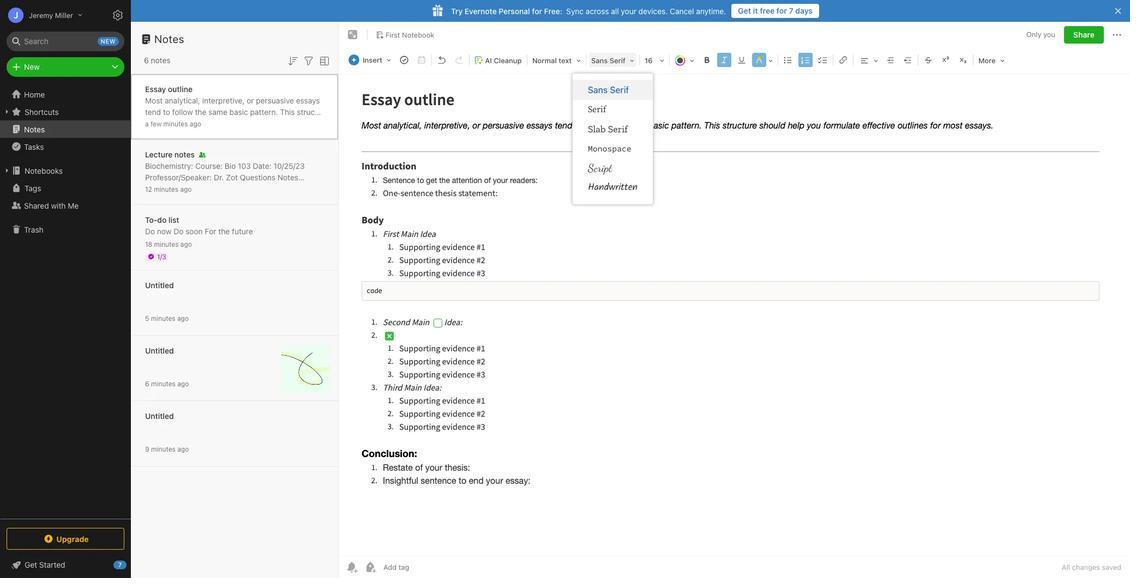 Task type: describe. For each thing, give the bounding box(es) containing it.
thumbnail image
[[281, 345, 329, 393]]

soon
[[186, 227, 203, 236]]

18
[[145, 240, 152, 248]]

essay outline
[[145, 84, 193, 94]]

minutes for 12
[[154, 185, 178, 193]]

6 for 6 minutes ago
[[145, 380, 149, 388]]

basic
[[229, 107, 248, 116]]

More field
[[975, 52, 1008, 68]]

all
[[1062, 563, 1070, 572]]

9
[[145, 445, 149, 453]]

new
[[101, 38, 116, 45]]

new button
[[7, 57, 124, 77]]

outline
[[168, 84, 193, 94]]

date:
[[253, 161, 272, 170]]

5 minutes ago
[[145, 314, 189, 323]]

formulate
[[219, 119, 252, 128]]

future
[[232, 227, 253, 236]]

tags button
[[0, 179, 130, 197]]

list
[[168, 215, 179, 224]]

jeremy
[[29, 11, 53, 19]]

for for free:
[[532, 6, 542, 16]]

serif up the slab
[[588, 104, 606, 115]]

the inside most analytical, interpretive, or persuasive essays tend to follow the same basic pattern. this struc ture should help you formulate effective outlines for most ...
[[195, 107, 206, 116]]

changes
[[1072, 563, 1100, 572]]

1/3
[[157, 253, 166, 261]]

all changes saved
[[1062, 563, 1121, 572]]

indent image
[[883, 52, 898, 68]]

shortcuts button
[[0, 103, 130, 121]]

new search field
[[14, 32, 119, 51]]

expand notebooks image
[[3, 166, 11, 175]]

sans inside menu item
[[588, 85, 608, 95]]

dr.
[[214, 173, 224, 182]]

shared with me
[[24, 201, 79, 210]]

strikethrough image
[[921, 52, 936, 68]]

normal
[[532, 56, 557, 65]]

untitled for 9
[[145, 411, 174, 421]]

minutes for 5
[[151, 314, 175, 323]]

insert link image
[[836, 52, 851, 68]]

tend
[[145, 107, 161, 116]]

first notebook button
[[372, 27, 438, 43]]

more
[[978, 56, 996, 65]]

outlines
[[287, 119, 315, 128]]

days
[[795, 6, 813, 15]]

monospace
[[588, 143, 631, 154]]

home
[[24, 90, 45, 99]]

get for get started
[[25, 561, 37, 570]]

sans inside field
[[591, 56, 608, 65]]

103
[[238, 161, 251, 170]]

click to collapse image
[[127, 558, 135, 572]]

few
[[151, 120, 162, 128]]

10/25/23
[[274, 161, 305, 170]]

free
[[760, 6, 775, 15]]

all
[[611, 6, 619, 16]]

ago for 9 minutes ago
[[177, 445, 189, 453]]

notes inside biochemistry: course: bio 103 date: 10/25/23 professor/speaker: dr. zot questions notes summary
[[277, 173, 298, 182]]

effective
[[255, 119, 285, 128]]

new
[[24, 62, 40, 71]]

share button
[[1064, 26, 1104, 44]]

summary
[[145, 184, 178, 193]]

ago for 18 minutes ago
[[180, 240, 192, 248]]

to
[[163, 107, 170, 116]]

9 minutes ago
[[145, 445, 189, 453]]

12
[[145, 185, 152, 193]]

for for 7
[[777, 6, 787, 15]]

outdent image
[[900, 52, 916, 68]]

18 minutes ago
[[145, 240, 192, 248]]

More actions field
[[1110, 26, 1123, 44]]

ago for 12 minutes ago
[[180, 185, 192, 193]]

add filters image
[[302, 54, 315, 68]]

try
[[451, 6, 463, 16]]

0 vertical spatial notes
[[154, 33, 184, 45]]

ago for 5 minutes ago
[[177, 314, 189, 323]]

biochemistry:
[[145, 161, 193, 170]]

untitled for 6
[[145, 346, 174, 355]]

you inside most analytical, interpretive, or persuasive essays tend to follow the same basic pattern. this struc ture should help you formulate effective outlines for most ...
[[204, 119, 217, 128]]

serif down serif link
[[608, 123, 628, 135]]

most
[[157, 130, 174, 139]]

7 inside help and learning task checklist 'field'
[[118, 562, 122, 569]]

1 do from the left
[[145, 227, 155, 236]]

home link
[[0, 86, 131, 103]]

shortcuts
[[25, 107, 59, 116]]

ture
[[145, 107, 318, 128]]

Font size field
[[641, 52, 668, 68]]

Heading level field
[[528, 52, 585, 68]]

to-
[[145, 215, 157, 224]]

trash link
[[0, 221, 130, 238]]

notebooks link
[[0, 162, 130, 179]]

follow
[[172, 107, 193, 116]]

this
[[280, 107, 295, 116]]

serif inside field
[[610, 56, 625, 65]]

note list element
[[131, 22, 339, 579]]

subscript image
[[955, 52, 971, 68]]

Search text field
[[14, 32, 117, 51]]

personal
[[499, 6, 530, 16]]

Help and Learning task checklist field
[[0, 557, 131, 574]]

underline image
[[734, 52, 749, 68]]

with
[[51, 201, 66, 210]]

notes for 6 notes
[[151, 56, 170, 65]]

upgrade
[[56, 535, 89, 544]]

insert
[[363, 56, 382, 64]]

essay
[[145, 84, 166, 94]]

slab serif link
[[573, 119, 653, 139]]

ai
[[485, 56, 492, 65]]

tasks button
[[0, 138, 130, 155]]

trash
[[24, 225, 43, 234]]

Highlight field
[[750, 52, 777, 68]]

normal text
[[532, 56, 572, 65]]

for
[[205, 227, 216, 236]]

6 for 6 notes
[[144, 56, 149, 65]]



Task type: vqa. For each thing, say whether or not it's contained in the screenshot.
the leftmost the Get
yes



Task type: locate. For each thing, give the bounding box(es) containing it.
ago
[[190, 120, 201, 128], [180, 185, 192, 193], [180, 240, 192, 248], [177, 314, 189, 323], [177, 380, 189, 388], [177, 445, 189, 453]]

0 vertical spatial 7
[[789, 6, 793, 15]]

the
[[195, 107, 206, 116], [218, 227, 230, 236]]

untitled
[[145, 281, 174, 290], [145, 346, 174, 355], [145, 411, 174, 421]]

superscript image
[[938, 52, 953, 68]]

do down the list
[[174, 227, 183, 236]]

1 vertical spatial untitled
[[145, 346, 174, 355]]

add a reminder image
[[345, 561, 358, 574]]

script handwritten
[[588, 161, 638, 196]]

course: bio
[[195, 161, 236, 170]]

sans
[[591, 56, 608, 65], [588, 85, 608, 95]]

1 horizontal spatial the
[[218, 227, 230, 236]]

sans serif up serif link
[[588, 85, 629, 95]]

ai cleanup
[[485, 56, 522, 65]]

0 horizontal spatial you
[[204, 119, 217, 128]]

persuasive
[[256, 96, 294, 105]]

you down same
[[204, 119, 217, 128]]

most
[[145, 96, 163, 105]]

add tag image
[[364, 561, 377, 574]]

now
[[157, 227, 172, 236]]

professor/speaker:
[[145, 173, 212, 182]]

share
[[1073, 30, 1095, 39]]

italic image
[[717, 52, 732, 68]]

cleanup
[[494, 56, 522, 65]]

free:
[[544, 6, 562, 16]]

numbered list image
[[798, 52, 813, 68]]

1 horizontal spatial notes
[[174, 150, 195, 159]]

sans serif inside menu item
[[588, 85, 629, 95]]

get it free for 7 days
[[738, 6, 813, 15]]

Insert field
[[346, 52, 395, 68]]

1 horizontal spatial get
[[738, 6, 751, 15]]

should
[[161, 119, 185, 128]]

untitled down 6 minutes ago
[[145, 411, 174, 421]]

most analytical, interpretive, or persuasive essays tend to follow the same basic pattern. this struc ture should help you formulate effective outlines for most ...
[[145, 96, 320, 139]]

dropdown list menu
[[573, 80, 653, 198]]

notes up "6 notes"
[[154, 33, 184, 45]]

checklist image
[[815, 52, 831, 68]]

do
[[145, 227, 155, 236], [174, 227, 183, 236]]

1 vertical spatial get
[[25, 561, 37, 570]]

minutes for 18
[[154, 240, 179, 248]]

or
[[247, 96, 254, 105]]

0 vertical spatial notes
[[151, 56, 170, 65]]

lecture
[[145, 150, 172, 159]]

slab
[[588, 123, 606, 135]]

notes up 'tasks' on the top left
[[24, 125, 45, 134]]

serif up sans serif menu item
[[610, 56, 625, 65]]

settings image
[[111, 9, 124, 22]]

Note Editor text field
[[339, 74, 1130, 556]]

7 inside button
[[789, 6, 793, 15]]

cancel
[[670, 6, 694, 16]]

tree
[[0, 86, 131, 519]]

get for get it free for 7 days
[[738, 6, 751, 15]]

lecture notes
[[145, 150, 195, 159]]

get it free for 7 days button
[[731, 4, 819, 18]]

1 horizontal spatial do
[[174, 227, 183, 236]]

you right only
[[1043, 30, 1055, 39]]

get inside button
[[738, 6, 751, 15]]

untitled down 5 minutes ago
[[145, 346, 174, 355]]

note window element
[[339, 22, 1130, 579]]

you inside note window element
[[1043, 30, 1055, 39]]

0 horizontal spatial notes
[[151, 56, 170, 65]]

Sort options field
[[286, 53, 299, 68]]

tree containing home
[[0, 86, 131, 519]]

0 horizontal spatial for
[[145, 130, 155, 139]]

script
[[588, 161, 612, 175]]

1 horizontal spatial you
[[1043, 30, 1055, 39]]

for right free
[[777, 6, 787, 15]]

1 horizontal spatial 7
[[789, 6, 793, 15]]

1 vertical spatial sans serif
[[588, 85, 629, 95]]

handwritten
[[588, 180, 638, 196]]

to-do list do now do soon for the future
[[145, 215, 253, 236]]

0 horizontal spatial the
[[195, 107, 206, 116]]

sans up sans serif menu item
[[591, 56, 608, 65]]

0 vertical spatial sans
[[591, 56, 608, 65]]

notes down "10/25/23"
[[277, 173, 298, 182]]

notebooks
[[25, 166, 63, 175]]

0 vertical spatial 6
[[144, 56, 149, 65]]

View options field
[[315, 53, 331, 68]]

analytical,
[[165, 96, 200, 105]]

get left it
[[738, 6, 751, 15]]

the up help
[[195, 107, 206, 116]]

saved
[[1102, 563, 1121, 572]]

for
[[777, 6, 787, 15], [532, 6, 542, 16], [145, 130, 155, 139]]

Font family field
[[587, 52, 638, 68]]

2 horizontal spatial for
[[777, 6, 787, 15]]

notes for lecture notes
[[174, 150, 195, 159]]

16
[[645, 56, 653, 65]]

do down to-
[[145, 227, 155, 236]]

tags
[[25, 184, 41, 193]]

12 minutes ago
[[145, 185, 192, 193]]

a few minutes ago
[[145, 120, 201, 128]]

0 horizontal spatial 7
[[118, 562, 122, 569]]

0 horizontal spatial get
[[25, 561, 37, 570]]

0 vertical spatial the
[[195, 107, 206, 116]]

a
[[145, 120, 149, 128]]

5
[[145, 314, 149, 323]]

serif link
[[573, 100, 653, 119]]

script link
[[573, 159, 653, 178]]

minutes
[[163, 120, 188, 128], [154, 185, 178, 193], [154, 240, 179, 248], [151, 314, 175, 323], [151, 380, 176, 388], [151, 445, 176, 453]]

7
[[789, 6, 793, 15], [118, 562, 122, 569]]

across
[[586, 6, 609, 16]]

only
[[1026, 30, 1041, 39]]

serif inside menu item
[[610, 85, 629, 95]]

upgrade button
[[7, 528, 124, 550]]

minutes for 9
[[151, 445, 176, 453]]

2 untitled from the top
[[145, 346, 174, 355]]

monospace link
[[573, 139, 653, 159]]

ago for 6 minutes ago
[[177, 380, 189, 388]]

1 vertical spatial the
[[218, 227, 230, 236]]

0 vertical spatial untitled
[[145, 281, 174, 290]]

for left free:
[[532, 6, 542, 16]]

the inside to-do list do now do soon for the future
[[218, 227, 230, 236]]

it
[[753, 6, 758, 15]]

6 notes
[[144, 56, 170, 65]]

7 left days
[[789, 6, 793, 15]]

devices.
[[638, 6, 668, 16]]

Account field
[[0, 4, 82, 26]]

biochemistry: course: bio 103 date: 10/25/23 professor/speaker: dr. zot questions notes summary
[[145, 161, 305, 193]]

1 horizontal spatial for
[[532, 6, 542, 16]]

0 horizontal spatial do
[[145, 227, 155, 236]]

sans up serif link
[[588, 85, 608, 95]]

get inside help and learning task checklist 'field'
[[25, 561, 37, 570]]

3 untitled from the top
[[145, 411, 174, 421]]

sans serif inside field
[[591, 56, 625, 65]]

1 vertical spatial notes
[[24, 125, 45, 134]]

Add filters field
[[302, 53, 315, 68]]

1 vertical spatial sans
[[588, 85, 608, 95]]

questions
[[240, 173, 275, 182]]

0 horizontal spatial notes
[[24, 125, 45, 134]]

...
[[177, 130, 183, 139]]

1 vertical spatial notes
[[174, 150, 195, 159]]

2 vertical spatial notes
[[277, 173, 298, 182]]

6 minutes ago
[[145, 380, 189, 388]]

anytime.
[[696, 6, 726, 16]]

1 horizontal spatial notes
[[154, 33, 184, 45]]

more actions image
[[1110, 28, 1123, 41]]

sync
[[566, 6, 584, 16]]

try evernote personal for free: sync across all your devices. cancel anytime.
[[451, 6, 726, 16]]

7 left click to collapse icon
[[118, 562, 122, 569]]

notes up biochemistry:
[[174, 150, 195, 159]]

first notebook
[[386, 30, 434, 39]]

2 horizontal spatial notes
[[277, 173, 298, 182]]

notebook
[[402, 30, 434, 39]]

0 vertical spatial get
[[738, 6, 751, 15]]

sans serif up sans serif menu item
[[591, 56, 625, 65]]

sans serif menu item
[[573, 80, 653, 100]]

2 vertical spatial untitled
[[145, 411, 174, 421]]

tasks
[[24, 142, 44, 151]]

for inside button
[[777, 6, 787, 15]]

bulleted list image
[[780, 52, 796, 68]]

first
[[386, 30, 400, 39]]

slab serif
[[588, 123, 628, 135]]

ai cleanup button
[[471, 52, 526, 68]]

2 do from the left
[[174, 227, 183, 236]]

0 vertical spatial sans serif
[[591, 56, 625, 65]]

interpretive,
[[202, 96, 245, 105]]

bold image
[[699, 52, 714, 68]]

minutes for 6
[[151, 380, 176, 388]]

you
[[1043, 30, 1055, 39], [204, 119, 217, 128]]

1 untitled from the top
[[145, 281, 174, 290]]

untitled down 1/3
[[145, 281, 174, 290]]

notes
[[154, 33, 184, 45], [24, 125, 45, 134], [277, 173, 298, 182]]

serif up serif link
[[610, 85, 629, 95]]

get left started
[[25, 561, 37, 570]]

1 vertical spatial 7
[[118, 562, 122, 569]]

help
[[187, 119, 202, 128]]

Font color field
[[671, 52, 698, 68]]

started
[[39, 561, 65, 570]]

the right for
[[218, 227, 230, 236]]

task image
[[396, 52, 412, 68]]

0 vertical spatial you
[[1043, 30, 1055, 39]]

expand note image
[[346, 28, 359, 41]]

untitled for 5
[[145, 281, 174, 290]]

Alignment field
[[855, 52, 882, 68]]

undo image
[[434, 52, 449, 68]]

notes up 'essay' on the left of the page
[[151, 56, 170, 65]]

for down the a
[[145, 130, 155, 139]]

Add tag field
[[382, 563, 464, 573]]

for inside most analytical, interpretive, or persuasive essays tend to follow the same basic pattern. this struc ture should help you formulate effective outlines for most ...
[[145, 130, 155, 139]]

essays
[[296, 96, 320, 105]]

1 vertical spatial 6
[[145, 380, 149, 388]]

1 vertical spatial you
[[204, 119, 217, 128]]

do
[[157, 215, 166, 224]]



